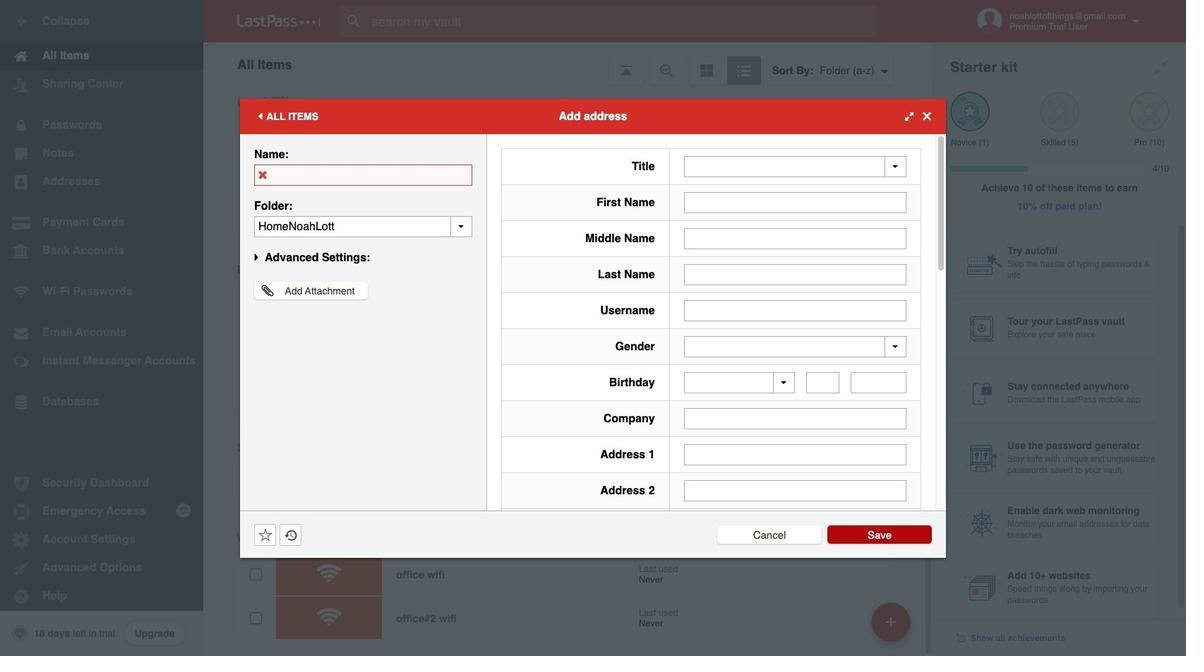 Task type: locate. For each thing, give the bounding box(es) containing it.
None text field
[[254, 164, 473, 185], [684, 192, 907, 213], [684, 228, 907, 249], [684, 264, 907, 285], [684, 300, 907, 321], [254, 164, 473, 185], [684, 192, 907, 213], [684, 228, 907, 249], [684, 264, 907, 285], [684, 300, 907, 321]]

search my vault text field
[[341, 6, 905, 37]]

dialog
[[240, 99, 947, 656]]

None text field
[[254, 216, 473, 237], [807, 372, 840, 394], [851, 372, 907, 394], [684, 408, 907, 430], [684, 444, 907, 466], [684, 480, 907, 502], [254, 216, 473, 237], [807, 372, 840, 394], [851, 372, 907, 394], [684, 408, 907, 430], [684, 444, 907, 466], [684, 480, 907, 502]]



Task type: describe. For each thing, give the bounding box(es) containing it.
Search search field
[[341, 6, 905, 37]]

main navigation navigation
[[0, 0, 203, 656]]

new item navigation
[[867, 598, 920, 656]]

new item image
[[887, 617, 897, 627]]

vault options navigation
[[203, 42, 934, 85]]

lastpass image
[[237, 15, 321, 28]]



Task type: vqa. For each thing, say whether or not it's contained in the screenshot.
New item element
no



